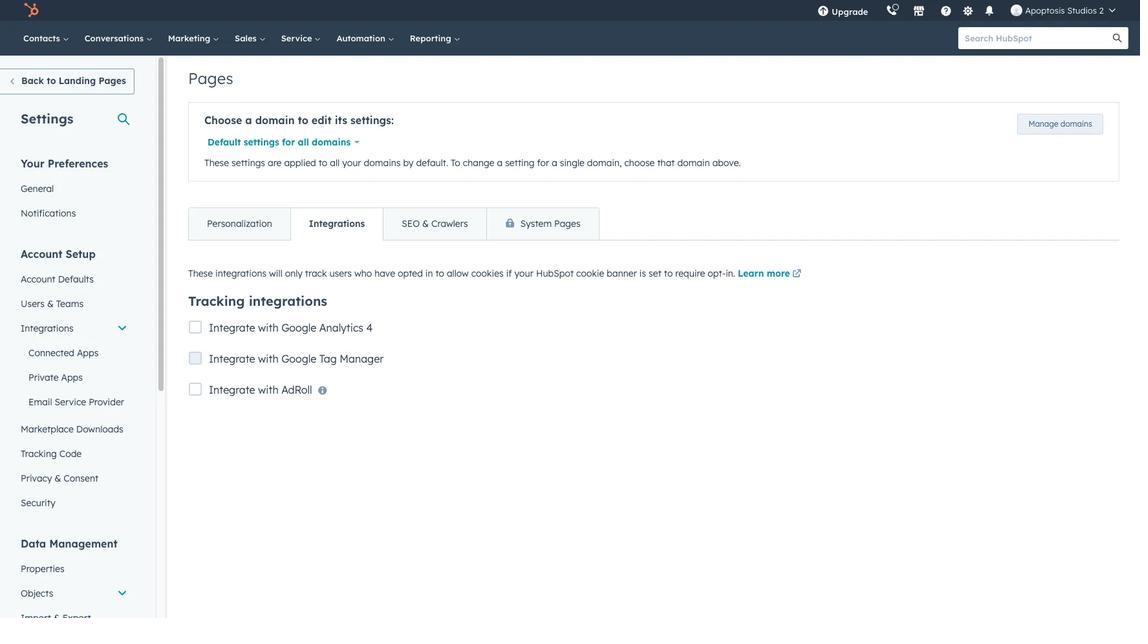 Task type: locate. For each thing, give the bounding box(es) containing it.
2 google from the top
[[282, 353, 317, 366]]

with down tracking integrations at left
[[258, 322, 279, 334]]

your
[[21, 157, 45, 170]]

users & teams
[[21, 298, 84, 310]]

apps down connected apps link
[[61, 372, 83, 384]]

& inside seo & crawlers button
[[423, 218, 429, 230]]

calling icon image
[[887, 5, 898, 17]]

1 vertical spatial service
[[55, 397, 86, 408]]

conversations
[[85, 33, 146, 43]]

0 vertical spatial integrations button
[[290, 208, 383, 240]]

integrations up users
[[309, 218, 365, 230]]

integrations up tracking integrations at left
[[215, 268, 267, 279]]

integrations up integrate with google analytics 4
[[249, 293, 327, 309]]

menu
[[809, 0, 1125, 21]]

integrations button down teams
[[13, 316, 135, 341]]

hubspot
[[536, 268, 574, 279]]

service right sales link
[[281, 33, 315, 43]]

a left single
[[552, 157, 558, 169]]

google up integrate with google tag manager
[[282, 322, 317, 334]]

applied
[[284, 157, 316, 169]]

0 vertical spatial domain
[[255, 114, 295, 127]]

1 horizontal spatial your
[[515, 268, 534, 279]]

with up 'integrate with adroll'
[[258, 353, 279, 366]]

1 vertical spatial tracking
[[21, 448, 57, 460]]

your down its
[[342, 157, 361, 169]]

these
[[204, 157, 229, 169], [188, 268, 213, 279]]

default
[[208, 137, 241, 148]]

1 integrate from the top
[[209, 322, 255, 334]]

1 vertical spatial &
[[47, 298, 54, 310]]

0 horizontal spatial for
[[282, 137, 295, 148]]

2 horizontal spatial &
[[423, 218, 429, 230]]

adroll
[[282, 384, 312, 397]]

2 account from the top
[[21, 274, 55, 285]]

0 horizontal spatial integrations
[[21, 323, 74, 334]]

setting
[[505, 157, 535, 169]]

analytics
[[319, 322, 364, 334]]

settings inside popup button
[[244, 137, 279, 148]]

domains inside popup button
[[312, 137, 351, 148]]

0 horizontal spatial a
[[245, 114, 252, 127]]

pages down marketing link
[[188, 69, 233, 88]]

connected
[[28, 347, 74, 359]]

menu item
[[878, 0, 880, 21]]

to right set
[[664, 268, 673, 279]]

to right applied
[[319, 157, 328, 169]]

allow
[[447, 268, 469, 279]]

manage domains link
[[1018, 114, 1104, 135]]

google for analytics
[[282, 322, 317, 334]]

0 horizontal spatial pages
[[99, 75, 126, 87]]

a left setting
[[497, 157, 503, 169]]

domain right that on the top right of page
[[678, 157, 710, 169]]

single
[[560, 157, 585, 169]]

integrate for integrate with adroll
[[209, 384, 255, 397]]

service link
[[273, 21, 329, 56]]

google left tag
[[282, 353, 317, 366]]

preferences
[[48, 157, 108, 170]]

account for account defaults
[[21, 274, 55, 285]]

1 vertical spatial integrate
[[209, 353, 255, 366]]

integrate
[[209, 322, 255, 334], [209, 353, 255, 366], [209, 384, 255, 397]]

account up account defaults
[[21, 248, 63, 261]]

integrations
[[215, 268, 267, 279], [249, 293, 327, 309]]

your right if
[[515, 268, 534, 279]]

settings left 'are'
[[232, 157, 265, 169]]

all up applied
[[298, 137, 309, 148]]

0 vertical spatial tracking
[[188, 293, 245, 309]]

domain up default settings for all domains
[[255, 114, 295, 127]]

account up users
[[21, 274, 55, 285]]

apps
[[77, 347, 99, 359], [61, 372, 83, 384]]

& right seo
[[423, 218, 429, 230]]

properties link
[[13, 557, 135, 582]]

will
[[269, 268, 283, 279]]

in.
[[726, 268, 736, 279]]

0 vertical spatial integrate
[[209, 322, 255, 334]]

3 integrate from the top
[[209, 384, 255, 397]]

integrations up connected
[[21, 323, 74, 334]]

tracking inside 'link'
[[21, 448, 57, 460]]

teams
[[56, 298, 84, 310]]

provider
[[89, 397, 124, 408]]

opt-
[[708, 268, 726, 279]]

service inside account setup element
[[55, 397, 86, 408]]

users
[[330, 268, 352, 279]]

2 vertical spatial integrate
[[209, 384, 255, 397]]

2 vertical spatial &
[[55, 473, 61, 485]]

settings image
[[963, 5, 974, 17]]

cookie
[[576, 268, 605, 279]]

1 vertical spatial all
[[330, 157, 340, 169]]

integrate for integrate with google analytics 4
[[209, 322, 255, 334]]

1 vertical spatial google
[[282, 353, 317, 366]]

data
[[21, 538, 46, 551]]

contacts
[[23, 33, 63, 43]]

0 horizontal spatial tracking
[[21, 448, 57, 460]]

studios
[[1068, 5, 1097, 16]]

domains left by
[[364, 157, 401, 169]]

pages right the system at the top left of page
[[555, 218, 581, 230]]

1 horizontal spatial tracking
[[188, 293, 245, 309]]

apoptosis
[[1026, 5, 1065, 16]]

2 integrate from the top
[[209, 353, 255, 366]]

integrate with adroll
[[209, 384, 312, 397]]

0 vertical spatial these
[[204, 157, 229, 169]]

crawlers
[[432, 218, 468, 230]]

1 vertical spatial for
[[537, 157, 549, 169]]

& right users
[[47, 298, 54, 310]]

for up applied
[[282, 137, 295, 148]]

users & teams link
[[13, 292, 135, 316]]

service down private apps link in the bottom left of the page
[[55, 397, 86, 408]]

general
[[21, 183, 54, 195]]

0 horizontal spatial your
[[342, 157, 361, 169]]

marketplaces button
[[906, 0, 933, 21]]

hubspot link
[[16, 3, 49, 18]]

0 vertical spatial all
[[298, 137, 309, 148]]

0 horizontal spatial all
[[298, 137, 309, 148]]

in
[[426, 268, 433, 279]]

0 vertical spatial service
[[281, 33, 315, 43]]

change
[[463, 157, 495, 169]]

all right applied
[[330, 157, 340, 169]]

integrations for these
[[215, 268, 267, 279]]

search image
[[1113, 34, 1123, 43]]

tracking code link
[[13, 442, 135, 466]]

pages right the "landing"
[[99, 75, 126, 87]]

learn more
[[738, 268, 791, 279]]

0 horizontal spatial &
[[47, 298, 54, 310]]

integrations for tracking
[[249, 293, 327, 309]]

email service provider
[[28, 397, 124, 408]]

2 vertical spatial domains
[[364, 157, 401, 169]]

marketplace
[[21, 424, 74, 435]]

1 google from the top
[[282, 322, 317, 334]]

1 vertical spatial apps
[[61, 372, 83, 384]]

1 vertical spatial domains
[[312, 137, 351, 148]]

1 vertical spatial these
[[188, 268, 213, 279]]

email
[[28, 397, 52, 408]]

domains right manage
[[1061, 119, 1093, 129]]

google
[[282, 322, 317, 334], [282, 353, 317, 366]]

with left "adroll"
[[258, 384, 279, 397]]

0 vertical spatial google
[[282, 322, 317, 334]]

0 vertical spatial integrations
[[215, 268, 267, 279]]

1 horizontal spatial integrations
[[309, 218, 365, 230]]

require
[[676, 268, 705, 279]]

settings for default
[[244, 137, 279, 148]]

integrations button up users
[[290, 208, 383, 240]]

2 with from the top
[[258, 353, 279, 366]]

0 vertical spatial domains
[[1061, 119, 1093, 129]]

system
[[521, 218, 552, 230]]

contacts link
[[16, 21, 77, 56]]

domains down edit
[[312, 137, 351, 148]]

0 vertical spatial account
[[21, 248, 63, 261]]

1 horizontal spatial domain
[[678, 157, 710, 169]]

2
[[1100, 5, 1104, 16]]

0 horizontal spatial domains
[[312, 137, 351, 148]]

0 vertical spatial apps
[[77, 347, 99, 359]]

upgrade
[[832, 6, 869, 17]]

0 vertical spatial for
[[282, 137, 295, 148]]

manager
[[340, 353, 384, 366]]

1 vertical spatial integrations
[[21, 323, 74, 334]]

0 vertical spatial with
[[258, 322, 279, 334]]

these down personalization "button"
[[188, 268, 213, 279]]

1 horizontal spatial all
[[330, 157, 340, 169]]

0 horizontal spatial service
[[55, 397, 86, 408]]

1 horizontal spatial for
[[537, 157, 549, 169]]

& right 'privacy'
[[55, 473, 61, 485]]

sales link
[[227, 21, 273, 56]]

is
[[640, 268, 646, 279]]

users
[[21, 298, 45, 310]]

your
[[342, 157, 361, 169], [515, 268, 534, 279]]

link opens in a new window image
[[793, 270, 802, 279]]

manage
[[1029, 119, 1059, 129]]

these down default
[[204, 157, 229, 169]]

& inside users & teams link
[[47, 298, 54, 310]]

pages inside system pages button
[[555, 218, 581, 230]]

marketing
[[168, 33, 213, 43]]

notifications image
[[984, 6, 996, 17]]

1 vertical spatial settings
[[232, 157, 265, 169]]

1 vertical spatial domain
[[678, 157, 710, 169]]

1 horizontal spatial integrations button
[[290, 208, 383, 240]]

0 vertical spatial &
[[423, 218, 429, 230]]

1 vertical spatial integrations button
[[13, 316, 135, 341]]

settings up 'are'
[[244, 137, 279, 148]]

& inside privacy & consent link
[[55, 473, 61, 485]]

a right choose
[[245, 114, 252, 127]]

with for analytics
[[258, 322, 279, 334]]

integrations
[[309, 218, 365, 230], [21, 323, 74, 334]]

1 with from the top
[[258, 322, 279, 334]]

with
[[258, 322, 279, 334], [258, 353, 279, 366], [258, 384, 279, 397]]

apps up private apps link in the bottom left of the page
[[77, 347, 99, 359]]

if
[[506, 268, 512, 279]]

link opens in a new window image
[[793, 267, 802, 283]]

management
[[49, 538, 118, 551]]

2 vertical spatial with
[[258, 384, 279, 397]]

tracking
[[188, 293, 245, 309], [21, 448, 57, 460]]

to right back on the top of the page
[[47, 75, 56, 87]]

for right setting
[[537, 157, 549, 169]]

1 horizontal spatial &
[[55, 473, 61, 485]]

1 vertical spatial integrations
[[249, 293, 327, 309]]

0 vertical spatial integrations
[[309, 218, 365, 230]]

2 horizontal spatial pages
[[555, 218, 581, 230]]

1 horizontal spatial domains
[[364, 157, 401, 169]]

1 horizontal spatial a
[[497, 157, 503, 169]]

navigation
[[188, 208, 600, 241]]

default settings for all domains button
[[204, 129, 368, 155]]

1 account from the top
[[21, 248, 63, 261]]

marketplace downloads
[[21, 424, 123, 435]]

2 horizontal spatial a
[[552, 157, 558, 169]]

tracking integrations
[[188, 293, 327, 309]]

& for consent
[[55, 473, 61, 485]]

account defaults
[[21, 274, 94, 285]]

1 vertical spatial your
[[515, 268, 534, 279]]

settings
[[244, 137, 279, 148], [232, 157, 265, 169]]

above.
[[713, 157, 741, 169]]

& for teams
[[47, 298, 54, 310]]

0 vertical spatial settings
[[244, 137, 279, 148]]

1 vertical spatial account
[[21, 274, 55, 285]]

1 vertical spatial with
[[258, 353, 279, 366]]



Task type: vqa. For each thing, say whether or not it's contained in the screenshot.
this
no



Task type: describe. For each thing, give the bounding box(es) containing it.
help image
[[941, 6, 953, 17]]

that
[[658, 157, 675, 169]]

seo & crawlers button
[[383, 208, 486, 240]]

code
[[59, 448, 82, 460]]

search button
[[1107, 27, 1129, 49]]

email service provider link
[[13, 390, 135, 415]]

automation link
[[329, 21, 402, 56]]

settings link
[[960, 4, 977, 17]]

conversations link
[[77, 21, 160, 56]]

account setup element
[[13, 247, 135, 516]]

navigation containing personalization
[[188, 208, 600, 241]]

tag
[[319, 353, 337, 366]]

settings for these
[[232, 157, 265, 169]]

3 with from the top
[[258, 384, 279, 397]]

marketplaces image
[[914, 6, 925, 17]]

domain,
[[587, 157, 622, 169]]

help button
[[936, 0, 958, 21]]

data management
[[21, 538, 118, 551]]

learn more link
[[738, 267, 804, 283]]

notifications button
[[979, 0, 1001, 21]]

account setup
[[21, 248, 96, 261]]

private apps link
[[13, 366, 135, 390]]

banner
[[607, 268, 637, 279]]

these for these settings are applied to all your domains by default. to change a setting for a single domain, choose that domain above.
[[204, 157, 229, 169]]

integrate for integrate with google tag manager
[[209, 353, 255, 366]]

back to landing pages
[[21, 75, 126, 87]]

integrations inside account setup element
[[21, 323, 74, 334]]

Search HubSpot search field
[[959, 27, 1117, 49]]

these for these integrations will only track users who have opted in to allow cookies if your hubspot cookie banner is set to require opt-in.
[[188, 268, 213, 279]]

account defaults link
[[13, 267, 135, 292]]

to left edit
[[298, 114, 309, 127]]

security link
[[13, 491, 135, 516]]

notifications
[[21, 208, 76, 219]]

have
[[375, 268, 395, 279]]

0 horizontal spatial integrations button
[[13, 316, 135, 341]]

track
[[305, 268, 327, 279]]

more
[[767, 268, 791, 279]]

upgrade image
[[818, 6, 830, 17]]

calling icon button
[[881, 2, 903, 19]]

seo & crawlers
[[402, 218, 468, 230]]

account for account setup
[[21, 248, 63, 261]]

tracking for tracking integrations
[[188, 293, 245, 309]]

0 vertical spatial your
[[342, 157, 361, 169]]

are
[[268, 157, 282, 169]]

edit
[[312, 114, 332, 127]]

defaults
[[58, 274, 94, 285]]

back
[[21, 75, 44, 87]]

by
[[403, 157, 414, 169]]

0 horizontal spatial domain
[[255, 114, 295, 127]]

apoptosis studios 2
[[1026, 5, 1104, 16]]

objects
[[21, 588, 53, 600]]

for inside popup button
[[282, 137, 295, 148]]

landing
[[59, 75, 96, 87]]

your preferences
[[21, 157, 108, 170]]

private apps
[[28, 372, 83, 384]]

tracking code
[[21, 448, 82, 460]]

default.
[[416, 157, 448, 169]]

objects button
[[13, 582, 135, 606]]

privacy & consent
[[21, 473, 98, 485]]

hubspot image
[[23, 3, 39, 18]]

tara schultz image
[[1012, 5, 1023, 16]]

all inside the default settings for all domains popup button
[[298, 137, 309, 148]]

data management element
[[13, 537, 135, 619]]

2 horizontal spatial domains
[[1061, 119, 1093, 129]]

marketplace downloads link
[[13, 417, 135, 442]]

security
[[21, 498, 55, 509]]

& for crawlers
[[423, 218, 429, 230]]

apps for connected apps
[[77, 347, 99, 359]]

system pages
[[521, 218, 581, 230]]

to right the in
[[436, 268, 444, 279]]

properties
[[21, 564, 64, 575]]

only
[[285, 268, 303, 279]]

apps for private apps
[[61, 372, 83, 384]]

notifications link
[[13, 201, 135, 226]]

choose
[[204, 114, 242, 127]]

learn
[[738, 268, 764, 279]]

with for tag
[[258, 353, 279, 366]]

cookies
[[471, 268, 504, 279]]

manage domains
[[1029, 119, 1093, 129]]

privacy & consent link
[[13, 466, 135, 491]]

tracking for tracking code
[[21, 448, 57, 460]]

set
[[649, 268, 662, 279]]

to
[[451, 157, 461, 169]]

choose a domain to edit its settings:
[[204, 114, 394, 127]]

pages inside back to landing pages link
[[99, 75, 126, 87]]

who
[[355, 268, 372, 279]]

apoptosis studios 2 button
[[1004, 0, 1124, 21]]

its
[[335, 114, 347, 127]]

general link
[[13, 177, 135, 201]]

menu containing apoptosis studios 2
[[809, 0, 1125, 21]]

1 horizontal spatial service
[[281, 33, 315, 43]]

setup
[[66, 248, 96, 261]]

downloads
[[76, 424, 123, 435]]

personalization button
[[189, 208, 290, 240]]

consent
[[64, 473, 98, 485]]

reporting
[[410, 33, 454, 43]]

choose
[[625, 157, 655, 169]]

4
[[366, 322, 373, 334]]

your preferences element
[[13, 157, 135, 226]]

system pages button
[[486, 208, 599, 240]]

google for tag
[[282, 353, 317, 366]]

1 horizontal spatial pages
[[188, 69, 233, 88]]

integrate with google analytics 4
[[209, 322, 373, 334]]

integrate with google tag manager
[[209, 353, 384, 366]]

connected apps link
[[13, 341, 135, 366]]

reporting link
[[402, 21, 468, 56]]



